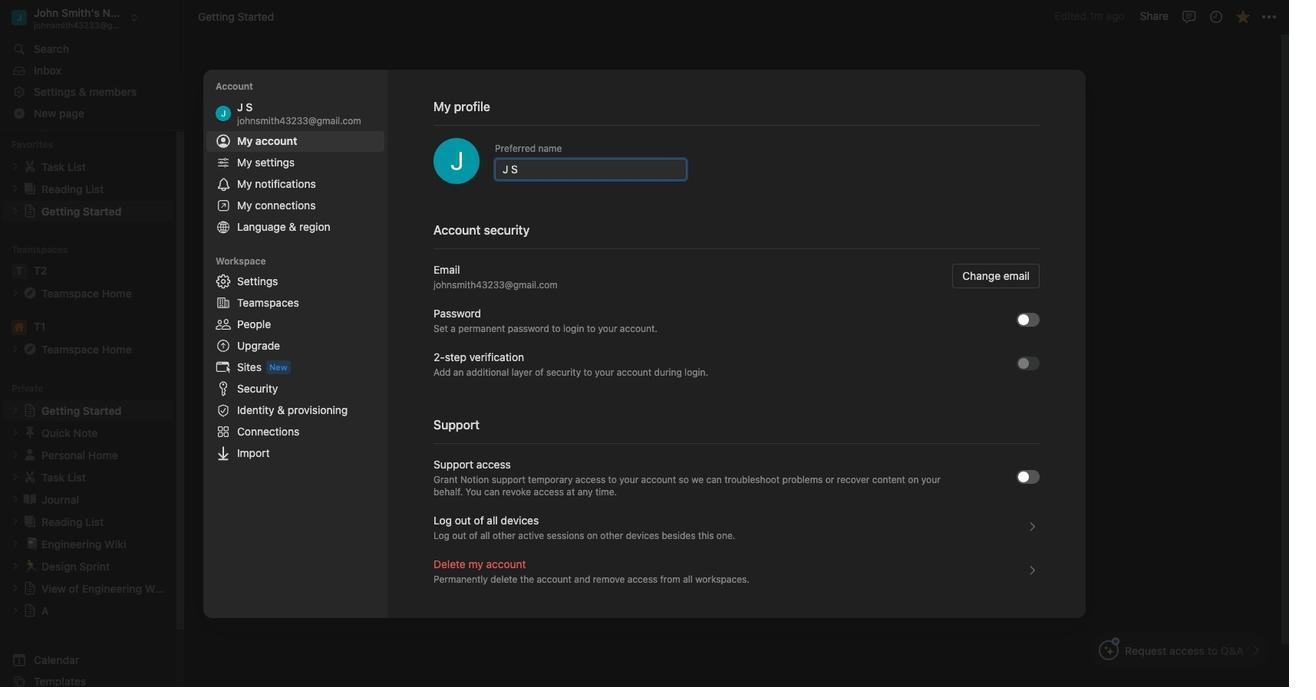 Task type: describe. For each thing, give the bounding box(es) containing it.
👋 image
[[463, 167, 478, 186]]

t image
[[12, 264, 27, 279]]

👉 image
[[463, 480, 478, 500]]



Task type: vqa. For each thing, say whether or not it's contained in the screenshot.
Open icon
no



Task type: locate. For each thing, give the bounding box(es) containing it.
favorited image
[[1235, 9, 1250, 24]]

comments image
[[1181, 9, 1197, 24]]

updates image
[[1208, 9, 1224, 24]]

None text field
[[503, 162, 679, 177]]



